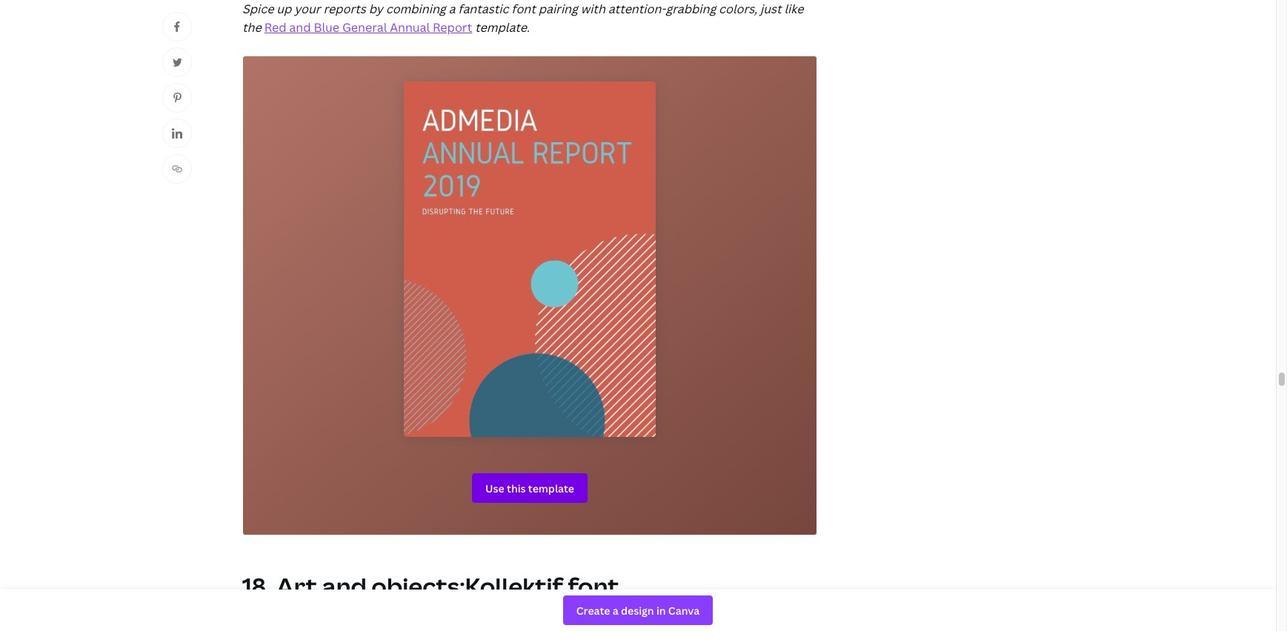 Task type: locate. For each thing, give the bounding box(es) containing it.
by
[[369, 1, 383, 17]]

red and blue general annual report template.
[[264, 20, 530, 36]]

spice
[[242, 1, 274, 17]]

combining
[[386, 1, 446, 17]]

1 vertical spatial and
[[322, 571, 367, 602]]

your
[[294, 1, 321, 17]]

spice up your reports by combining a fantastic font pairing with attention-grabbing colors, just like the
[[242, 1, 803, 36]]

fantastic
[[458, 1, 509, 17]]

font
[[512, 1, 536, 17], [568, 571, 619, 602]]

a
[[449, 1, 455, 17]]

0 vertical spatial and
[[289, 20, 311, 36]]

0 vertical spatial font
[[512, 1, 536, 17]]

0 horizontal spatial font
[[512, 1, 536, 17]]

general
[[342, 20, 387, 36]]

attention-
[[608, 1, 666, 17]]

just
[[760, 1, 781, 17]]

pairing
[[538, 1, 578, 17]]

1 vertical spatial font
[[568, 571, 619, 602]]

reports
[[323, 1, 366, 17]]

with
[[581, 1, 605, 17]]

art
[[276, 571, 317, 602]]

and right art
[[322, 571, 367, 602]]

template.
[[475, 20, 530, 36]]

and down your
[[289, 20, 311, 36]]

1 horizontal spatial font
[[568, 571, 619, 602]]

the
[[242, 20, 261, 36]]

and
[[289, 20, 311, 36], [322, 571, 367, 602]]



Task type: vqa. For each thing, say whether or not it's contained in the screenshot.
objects:kollektif
yes



Task type: describe. For each thing, give the bounding box(es) containing it.
report
[[433, 20, 472, 36]]

1 horizontal spatial and
[[322, 571, 367, 602]]

up
[[277, 1, 291, 17]]

colors,
[[719, 1, 757, 17]]

red and blue general annual report link
[[264, 20, 472, 36]]

18.
[[242, 571, 271, 602]]

grabbing
[[666, 1, 716, 17]]

like
[[784, 1, 803, 17]]

18. art and objects:kollektif font
[[242, 571, 619, 602]]

objects:kollektif
[[371, 571, 563, 602]]

annual
[[390, 20, 430, 36]]

blue
[[314, 20, 339, 36]]

red
[[264, 20, 286, 36]]

font inside spice up your reports by combining a fantastic font pairing with attention-grabbing colors, just like the
[[512, 1, 536, 17]]

0 horizontal spatial and
[[289, 20, 311, 36]]



